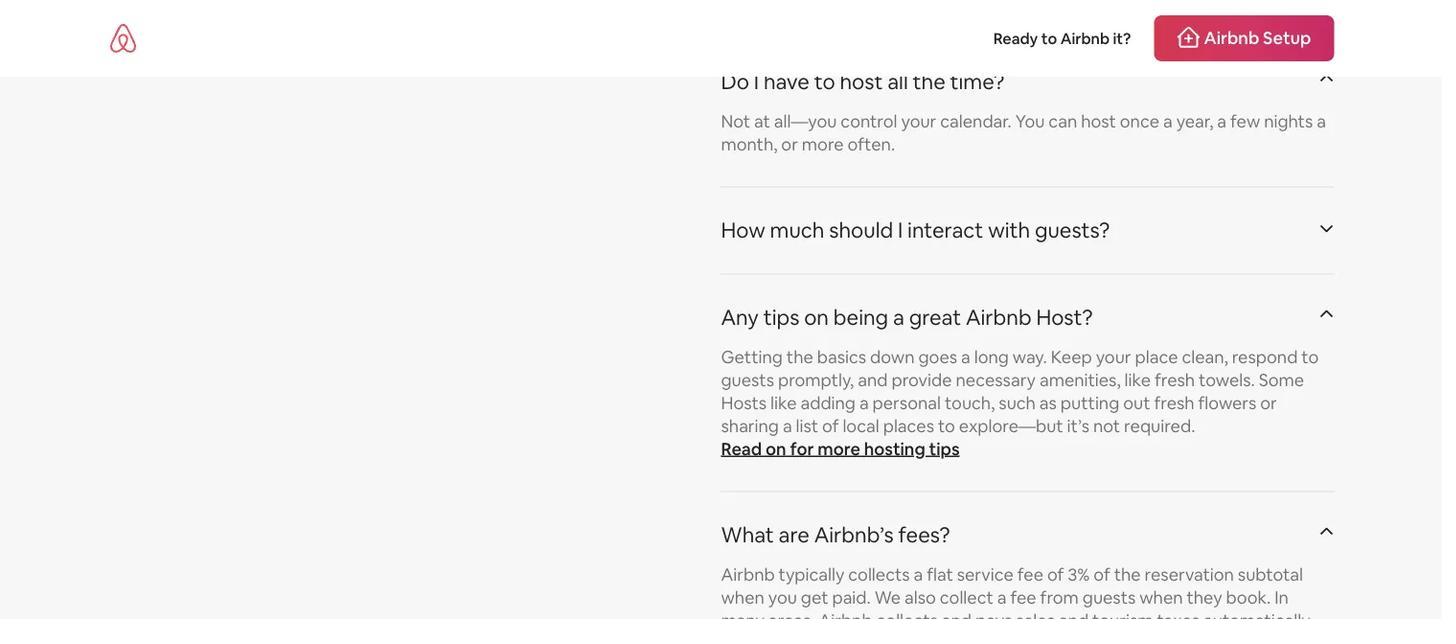 Task type: locate. For each thing, give the bounding box(es) containing it.
it?
[[1113, 28, 1131, 48]]

fresh up the required.
[[1154, 392, 1195, 414]]

with
[[988, 217, 1030, 244]]

way.
[[1013, 346, 1047, 368]]

0 vertical spatial like
[[1125, 369, 1151, 391]]

1 horizontal spatial the
[[913, 69, 946, 96]]

2 horizontal spatial the
[[1114, 563, 1141, 586]]

areas,
[[768, 609, 815, 619]]

0 horizontal spatial tips
[[763, 304, 799, 332]]

more down all—you
[[802, 133, 844, 156]]

the right all
[[913, 69, 946, 96]]

1 vertical spatial tips
[[929, 438, 960, 460]]

book.
[[1226, 586, 1271, 609]]

are
[[779, 522, 810, 549]]

a
[[1163, 110, 1173, 133], [1217, 110, 1227, 133], [1317, 110, 1326, 133], [893, 304, 904, 332], [961, 346, 970, 368], [859, 392, 869, 414], [783, 415, 792, 437], [914, 563, 923, 586], [997, 586, 1007, 609]]

host right can
[[1081, 110, 1116, 133]]

down
[[870, 346, 915, 368]]

to inside dropdown button
[[814, 69, 835, 96]]

a up local
[[859, 392, 869, 414]]

typically
[[779, 563, 845, 586]]

tips
[[763, 304, 799, 332], [929, 438, 960, 460]]

i
[[754, 69, 759, 96], [898, 217, 903, 244]]

1 horizontal spatial tips
[[929, 438, 960, 460]]

and down collect
[[942, 609, 972, 619]]

and down down
[[858, 369, 888, 391]]

1 horizontal spatial like
[[1125, 369, 1151, 391]]

hosts
[[721, 392, 767, 414]]

a inside dropdown button
[[893, 304, 904, 332]]

collects down also
[[876, 609, 938, 619]]

1 vertical spatial or
[[1260, 392, 1277, 414]]

of
[[822, 415, 839, 437], [1047, 563, 1064, 586], [1094, 563, 1110, 586]]

on left for
[[766, 438, 786, 460]]

0 vertical spatial more
[[802, 133, 844, 156]]

guests inside the 'airbnb typically collects a flat service fee of 3% of the reservation subtotal when you get paid. we also collect a fee from guests when they book. in many areas, airbnb collects and pays sales and tourism taxes automatical'
[[1083, 586, 1136, 609]]

you
[[1015, 110, 1045, 133]]

2 when from the left
[[1140, 586, 1183, 609]]

fee
[[1017, 563, 1043, 586], [1010, 586, 1036, 609]]

your inside getting the basics down goes a long way. keep your place clean, respond to guests promptly, and provide necessary amenities, like fresh towels. some hosts like adding a personal touch, such as putting out fresh flowers or sharing a list of local places to explore—but it's not required. read on for more hosting tips
[[1096, 346, 1131, 368]]

your down all
[[901, 110, 937, 133]]

0 horizontal spatial on
[[766, 438, 786, 460]]

i right do
[[754, 69, 759, 96]]

what are airbnb's fees? button
[[721, 508, 1334, 563]]

keep
[[1051, 346, 1092, 368]]

on
[[804, 304, 829, 332], [766, 438, 786, 460]]

1 vertical spatial guests
[[1083, 586, 1136, 609]]

0 horizontal spatial and
[[858, 369, 888, 391]]

0 horizontal spatial host
[[840, 69, 883, 96]]

like up list
[[771, 392, 797, 414]]

0 horizontal spatial i
[[754, 69, 759, 96]]

place
[[1135, 346, 1178, 368]]

0 vertical spatial the
[[913, 69, 946, 96]]

1 horizontal spatial on
[[804, 304, 829, 332]]

a left the great
[[893, 304, 904, 332]]

guests up tourism
[[1083, 586, 1136, 609]]

control
[[841, 110, 897, 133]]

collects up the we
[[848, 563, 910, 586]]

guests
[[721, 369, 774, 391], [1083, 586, 1136, 609]]

of down adding
[[822, 415, 839, 437]]

a left list
[[783, 415, 792, 437]]

3%
[[1068, 563, 1090, 586]]

1 vertical spatial collects
[[876, 609, 938, 619]]

basics
[[817, 346, 866, 368]]

like up out
[[1125, 369, 1151, 391]]

2 horizontal spatial of
[[1094, 563, 1110, 586]]

amenities,
[[1040, 369, 1121, 391]]

collects
[[848, 563, 910, 586], [876, 609, 938, 619]]

to up some
[[1302, 346, 1319, 368]]

nights
[[1264, 110, 1313, 133]]

1 horizontal spatial and
[[942, 609, 972, 619]]

1 vertical spatial fresh
[[1154, 392, 1195, 414]]

1 vertical spatial like
[[771, 392, 797, 414]]

goes
[[918, 346, 957, 368]]

of left 3%
[[1047, 563, 1064, 586]]

the inside the 'airbnb typically collects a flat service fee of 3% of the reservation subtotal when you get paid. we also collect a fee from guests when they book. in many areas, airbnb collects and pays sales and tourism taxes automatical'
[[1114, 563, 1141, 586]]

fees?
[[898, 522, 950, 549]]

or inside getting the basics down goes a long way. keep your place clean, respond to guests promptly, and provide necessary amenities, like fresh towels. some hosts like adding a personal touch, such as putting out fresh flowers or sharing a list of local places to explore—but it's not required. read on for more hosting tips
[[1260, 392, 1277, 414]]

1 horizontal spatial guests
[[1083, 586, 1136, 609]]

the up tourism
[[1114, 563, 1141, 586]]

ready
[[993, 28, 1038, 48]]

promptly,
[[778, 369, 854, 391]]

1 horizontal spatial host
[[1081, 110, 1116, 133]]

1 horizontal spatial your
[[1096, 346, 1131, 368]]

0 vertical spatial i
[[754, 69, 759, 96]]

what
[[721, 522, 774, 549]]

such
[[999, 392, 1036, 414]]

airbnb left setup
[[1204, 27, 1259, 49]]

for
[[790, 438, 814, 460]]

of inside getting the basics down goes a long way. keep your place clean, respond to guests promptly, and provide necessary amenities, like fresh towels. some hosts like adding a personal touch, such as putting out fresh flowers or sharing a list of local places to explore—but it's not required. read on for more hosting tips
[[822, 415, 839, 437]]

the up promptly,
[[787, 346, 813, 368]]

airbnb up the long
[[966, 304, 1032, 332]]

0 vertical spatial or
[[781, 133, 798, 156]]

to right have
[[814, 69, 835, 96]]

or down all—you
[[781, 133, 798, 156]]

0 vertical spatial collects
[[848, 563, 910, 586]]

guests up hosts
[[721, 369, 774, 391]]

1 vertical spatial host
[[1081, 110, 1116, 133]]

fee up sales
[[1010, 586, 1036, 609]]

to down touch,
[[938, 415, 955, 437]]

on left being at the right
[[804, 304, 829, 332]]

0 vertical spatial host
[[840, 69, 883, 96]]

to
[[1041, 28, 1057, 48], [814, 69, 835, 96], [1302, 346, 1319, 368], [938, 415, 955, 437]]

fresh
[[1155, 369, 1195, 391], [1154, 392, 1195, 414]]

a left year,
[[1163, 110, 1173, 133]]

fee up the 'from'
[[1017, 563, 1043, 586]]

1 vertical spatial the
[[787, 346, 813, 368]]

0 vertical spatial fresh
[[1155, 369, 1195, 391]]

host left all
[[840, 69, 883, 96]]

2 fresh from the top
[[1154, 392, 1195, 414]]

when up many at bottom
[[721, 586, 764, 609]]

more down local
[[818, 438, 860, 460]]

host inside dropdown button
[[840, 69, 883, 96]]

read
[[721, 438, 762, 460]]

0 vertical spatial tips
[[763, 304, 799, 332]]

a up the pays
[[997, 586, 1007, 609]]

and inside getting the basics down goes a long way. keep your place clean, respond to guests promptly, and provide necessary amenities, like fresh towels. some hosts like adding a personal touch, such as putting out fresh flowers or sharing a list of local places to explore—but it's not required. read on for more hosting tips
[[858, 369, 888, 391]]

get
[[801, 586, 828, 609]]

a left flat
[[914, 563, 923, 586]]

0 horizontal spatial of
[[822, 415, 839, 437]]

0 horizontal spatial when
[[721, 586, 764, 609]]

0 vertical spatial guests
[[721, 369, 774, 391]]

can
[[1049, 110, 1077, 133]]

or
[[781, 133, 798, 156], [1260, 392, 1277, 414]]

0 horizontal spatial the
[[787, 346, 813, 368]]

host inside not at all—you control your calendar. you can host once a year, a few nights a month, or more often.
[[1081, 110, 1116, 133]]

taxes
[[1157, 609, 1200, 619]]

when up taxes
[[1140, 586, 1183, 609]]

it's
[[1067, 415, 1089, 437]]

0 horizontal spatial your
[[901, 110, 937, 133]]

2 vertical spatial the
[[1114, 563, 1141, 586]]

tips inside getting the basics down goes a long way. keep your place clean, respond to guests promptly, and provide necessary amenities, like fresh towels. some hosts like adding a personal touch, such as putting out fresh flowers or sharing a list of local places to explore—but it's not required. read on for more hosting tips
[[929, 438, 960, 460]]

not
[[1093, 415, 1120, 437]]

much
[[770, 217, 825, 244]]

1 vertical spatial on
[[766, 438, 786, 460]]

i right the should
[[898, 217, 903, 244]]

getting
[[721, 346, 783, 368]]

1 vertical spatial your
[[1096, 346, 1131, 368]]

like
[[1125, 369, 1151, 391], [771, 392, 797, 414]]

local
[[843, 415, 879, 437]]

0 horizontal spatial or
[[781, 133, 798, 156]]

1 vertical spatial more
[[818, 438, 860, 460]]

0 vertical spatial your
[[901, 110, 937, 133]]

have
[[764, 69, 810, 96]]

of right 3%
[[1094, 563, 1110, 586]]

1 horizontal spatial or
[[1260, 392, 1277, 414]]

reservation
[[1145, 563, 1234, 586]]

time?
[[950, 69, 1005, 96]]

tips inside dropdown button
[[763, 304, 799, 332]]

or down some
[[1260, 392, 1277, 414]]

being
[[833, 304, 888, 332]]

0 vertical spatial on
[[804, 304, 829, 332]]

airbnb typically collects a flat service fee of 3% of the reservation subtotal when you get paid. we also collect a fee from guests when they book. in many areas, airbnb collects and pays sales and tourism taxes automatical
[[721, 563, 1311, 619]]

more
[[802, 133, 844, 156], [818, 438, 860, 460]]

fresh down place
[[1155, 369, 1195, 391]]

tips right any
[[763, 304, 799, 332]]

and down the 'from'
[[1059, 609, 1089, 619]]

tips down places
[[929, 438, 960, 460]]

ready to airbnb it?
[[993, 28, 1131, 48]]

0 horizontal spatial guests
[[721, 369, 774, 391]]

1 vertical spatial i
[[898, 217, 903, 244]]

the inside dropdown button
[[913, 69, 946, 96]]

1 horizontal spatial i
[[898, 217, 903, 244]]

your up amenities,
[[1096, 346, 1131, 368]]

2 horizontal spatial and
[[1059, 609, 1089, 619]]

1 horizontal spatial when
[[1140, 586, 1183, 609]]

airbnb down paid.
[[819, 609, 873, 619]]

the
[[913, 69, 946, 96], [787, 346, 813, 368], [1114, 563, 1141, 586]]

your
[[901, 110, 937, 133], [1096, 346, 1131, 368]]

adding
[[801, 392, 856, 414]]

host
[[840, 69, 883, 96], [1081, 110, 1116, 133]]

flowers
[[1198, 392, 1257, 414]]

tourism
[[1092, 609, 1153, 619]]



Task type: vqa. For each thing, say whether or not it's contained in the screenshot.
Nights
yes



Task type: describe. For each thing, give the bounding box(es) containing it.
or inside not at all—you control your calendar. you can host once a year, a few nights a month, or more often.
[[781, 133, 798, 156]]

from
[[1040, 586, 1079, 609]]

necessary
[[956, 369, 1036, 391]]

long
[[974, 346, 1009, 368]]

not at all—you control your calendar. you can host once a year, a few nights a month, or more often.
[[721, 110, 1326, 156]]

airbnb down what
[[721, 563, 775, 586]]

1 vertical spatial fee
[[1010, 586, 1036, 609]]

year,
[[1176, 110, 1213, 133]]

to right the ready
[[1041, 28, 1057, 48]]

your inside not at all—you control your calendar. you can host once a year, a few nights a month, or more often.
[[901, 110, 937, 133]]

should
[[829, 217, 893, 244]]

not
[[721, 110, 750, 133]]

1 when from the left
[[721, 586, 764, 609]]

a right nights
[[1317, 110, 1326, 133]]

collect
[[940, 586, 994, 609]]

airbnb homepage image
[[108, 23, 138, 54]]

0 horizontal spatial like
[[771, 392, 797, 414]]

setup
[[1263, 27, 1311, 49]]

required.
[[1124, 415, 1195, 437]]

all
[[887, 69, 908, 96]]

clean,
[[1182, 346, 1228, 368]]

subtotal
[[1238, 563, 1303, 586]]

airbnb left it?
[[1060, 28, 1110, 48]]

touch,
[[945, 392, 995, 414]]

1 fresh from the top
[[1155, 369, 1195, 391]]

a left few
[[1217, 110, 1227, 133]]

guests inside getting the basics down goes a long way. keep your place clean, respond to guests promptly, and provide necessary amenities, like fresh towels. some hosts like adding a personal touch, such as putting out fresh flowers or sharing a list of local places to explore—but it's not required. read on for more hosting tips
[[721, 369, 774, 391]]

how much should i interact with guests? button
[[721, 203, 1334, 259]]

what are airbnb's fees?
[[721, 522, 950, 549]]

how
[[721, 217, 765, 244]]

flat
[[927, 563, 953, 586]]

on inside getting the basics down goes a long way. keep your place clean, respond to guests promptly, and provide necessary amenities, like fresh towels. some hosts like adding a personal touch, such as putting out fresh flowers or sharing a list of local places to explore—but it's not required. read on for more hosting tips
[[766, 438, 786, 460]]

great
[[909, 304, 961, 332]]

some
[[1259, 369, 1304, 391]]

any tips on being a great airbnb host? button
[[721, 290, 1334, 346]]

airbnb's
[[814, 522, 894, 549]]

as
[[1040, 392, 1057, 414]]

once
[[1120, 110, 1159, 133]]

calendar.
[[940, 110, 1012, 133]]

airbnb setup link
[[1154, 15, 1334, 61]]

all—you
[[774, 110, 837, 133]]

guests?
[[1035, 217, 1110, 244]]

explore—but
[[959, 415, 1063, 437]]

interact
[[908, 217, 983, 244]]

month,
[[721, 133, 778, 156]]

they
[[1187, 586, 1222, 609]]

sales
[[1016, 609, 1055, 619]]

host?
[[1036, 304, 1093, 332]]

do
[[721, 69, 749, 96]]

service
[[957, 563, 1014, 586]]

the inside getting the basics down goes a long way. keep your place clean, respond to guests promptly, and provide necessary amenities, like fresh towels. some hosts like adding a personal touch, such as putting out fresh flowers or sharing a list of local places to explore—but it's not required. read on for more hosting tips
[[787, 346, 813, 368]]

provide
[[892, 369, 952, 391]]

getting the basics down goes a long way. keep your place clean, respond to guests promptly, and provide necessary amenities, like fresh towels. some hosts like adding a personal touch, such as putting out fresh flowers or sharing a list of local places to explore—but it's not required. read on for more hosting tips
[[721, 346, 1319, 460]]

often.
[[848, 133, 895, 156]]

many
[[721, 609, 765, 619]]

do i have to host all the time?
[[721, 69, 1005, 96]]

respond
[[1232, 346, 1298, 368]]

at
[[754, 110, 770, 133]]

list
[[796, 415, 818, 437]]

personal
[[872, 392, 941, 414]]

read on for more hosting tips link
[[721, 438, 960, 460]]

pays
[[975, 609, 1012, 619]]

0 vertical spatial fee
[[1017, 563, 1043, 586]]

few
[[1230, 110, 1260, 133]]

out
[[1123, 392, 1150, 414]]

airbnb setup
[[1204, 27, 1311, 49]]

how much should i interact with guests?
[[721, 217, 1110, 244]]

towels.
[[1199, 369, 1255, 391]]

paid.
[[832, 586, 871, 609]]

any
[[721, 304, 759, 332]]

putting
[[1061, 392, 1119, 414]]

hosting
[[864, 438, 925, 460]]

also
[[905, 586, 936, 609]]

more inside getting the basics down goes a long way. keep your place clean, respond to guests promptly, and provide necessary amenities, like fresh towels. some hosts like adding a personal touch, such as putting out fresh flowers or sharing a list of local places to explore—but it's not required. read on for more hosting tips
[[818, 438, 860, 460]]

do i have to host all the time? button
[[721, 55, 1334, 110]]

we
[[875, 586, 901, 609]]

in
[[1275, 586, 1289, 609]]

a left the long
[[961, 346, 970, 368]]

airbnb inside dropdown button
[[966, 304, 1032, 332]]

on inside dropdown button
[[804, 304, 829, 332]]

more inside not at all—you control your calendar. you can host once a year, a few nights a month, or more often.
[[802, 133, 844, 156]]

any tips on being a great airbnb host?
[[721, 304, 1093, 332]]

places
[[883, 415, 934, 437]]

sharing
[[721, 415, 779, 437]]

1 horizontal spatial of
[[1047, 563, 1064, 586]]



